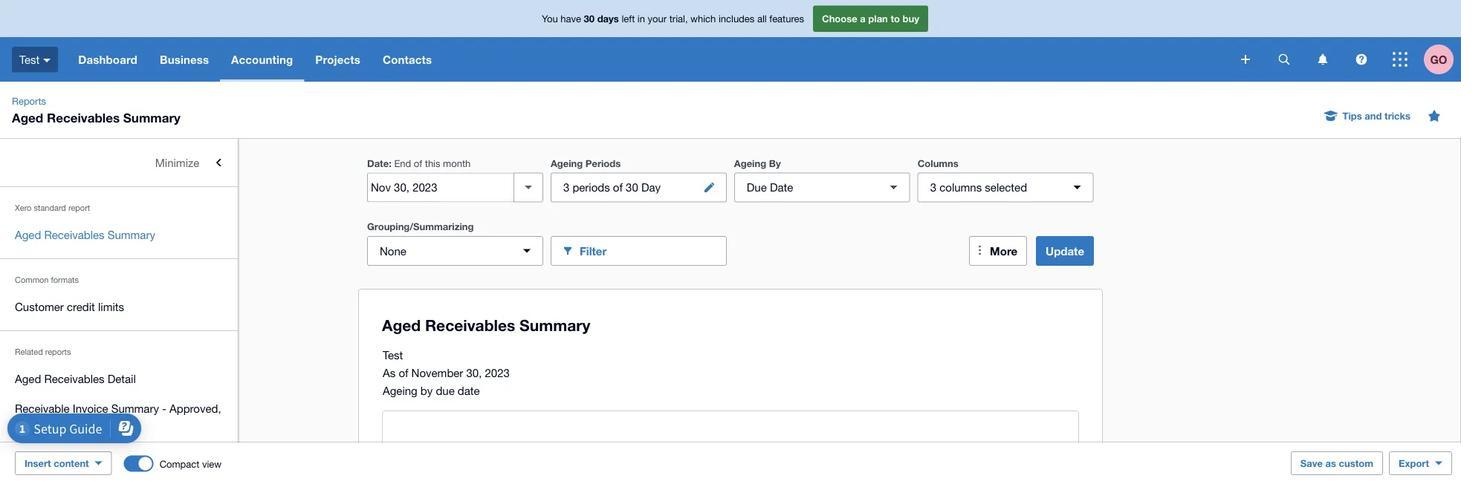Task type: locate. For each thing, give the bounding box(es) containing it.
sent
[[15, 420, 36, 433]]

update
[[1046, 245, 1085, 258]]

left
[[622, 13, 635, 24]]

Report title field
[[378, 308, 1073, 343]]

ageing
[[551, 158, 583, 169], [734, 158, 766, 169], [383, 384, 418, 397]]

0 vertical spatial receivables
[[47, 110, 120, 125]]

xero standard report
[[15, 203, 90, 213]]

date left end
[[367, 158, 389, 169]]

1 vertical spatial of
[[613, 181, 623, 194]]

save as custom button
[[1291, 452, 1383, 476]]

save
[[1301, 458, 1323, 469]]

ageing up periods
[[551, 158, 583, 169]]

of right as
[[399, 366, 408, 379]]

1 vertical spatial test
[[383, 349, 403, 362]]

related reports
[[15, 348, 71, 357]]

aged down the xero
[[15, 228, 41, 241]]

of inside test as of november 30, 2023 ageing by due date
[[399, 366, 408, 379]]

periods
[[586, 158, 621, 169]]

receivables for detail
[[44, 372, 104, 385]]

test up reports
[[19, 53, 40, 66]]

features
[[770, 13, 804, 24]]

xero
[[15, 203, 32, 213]]

selected
[[985, 181, 1027, 194]]

0 horizontal spatial 30
[[584, 13, 595, 24]]

customer
[[15, 300, 64, 313], [15, 450, 64, 463]]

svg image
[[1393, 52, 1408, 67]]

go button
[[1424, 37, 1461, 82]]

projects
[[315, 53, 360, 66]]

customer for customer invoice activity
[[15, 450, 64, 463]]

tips and tricks
[[1343, 110, 1411, 122]]

0 vertical spatial and
[[1365, 110, 1382, 122]]

2 vertical spatial of
[[399, 366, 408, 379]]

columns
[[918, 158, 959, 169]]

insert
[[25, 458, 51, 469]]

1 vertical spatial invoice
[[67, 450, 102, 463]]

0 vertical spatial aged
[[12, 110, 43, 125]]

november
[[412, 366, 463, 379]]

summary left -
[[111, 402, 159, 415]]

3 columns selected
[[930, 181, 1027, 194]]

of for 3 periods of 30 day
[[613, 181, 623, 194]]

0 horizontal spatial and
[[39, 420, 58, 433]]

aged down reports link
[[12, 110, 43, 125]]

filter
[[580, 245, 607, 258]]

receivables for summary
[[44, 228, 104, 241]]

1 horizontal spatial 3
[[930, 181, 937, 194]]

0 vertical spatial 30
[[584, 13, 595, 24]]

1 horizontal spatial date
[[770, 181, 793, 194]]

1 vertical spatial date
[[770, 181, 793, 194]]

receivable
[[15, 402, 70, 415]]

2 vertical spatial summary
[[111, 402, 159, 415]]

summary down minimize button
[[108, 228, 155, 241]]

1 horizontal spatial and
[[1365, 110, 1382, 122]]

svg image
[[1279, 54, 1290, 65], [1318, 54, 1328, 65], [1356, 54, 1367, 65], [1241, 55, 1250, 64], [43, 59, 51, 62]]

3 inside 3 periods of 30 day "button"
[[563, 181, 570, 194]]

date
[[367, 158, 389, 169], [770, 181, 793, 194]]

and down 'receivable'
[[39, 420, 58, 433]]

3 down the columns
[[930, 181, 937, 194]]

receivables
[[47, 110, 120, 125], [44, 228, 104, 241], [44, 372, 104, 385]]

navigation
[[67, 37, 1231, 82]]

aged receivables detail
[[15, 372, 136, 385]]

of left this
[[414, 158, 422, 169]]

2 horizontal spatial ageing
[[734, 158, 766, 169]]

invoice down paid
[[67, 450, 102, 463]]

ageing for ageing periods
[[551, 158, 583, 169]]

of
[[414, 158, 422, 169], [613, 181, 623, 194], [399, 366, 408, 379]]

invoice
[[73, 402, 108, 415], [67, 450, 102, 463]]

ageing inside test as of november 30, 2023 ageing by due date
[[383, 384, 418, 397]]

0 vertical spatial customer
[[15, 300, 64, 313]]

save as custom
[[1301, 458, 1374, 469]]

3
[[563, 181, 570, 194], [930, 181, 937, 194]]

aged down related
[[15, 372, 41, 385]]

0 horizontal spatial date
[[367, 158, 389, 169]]

2 horizontal spatial of
[[613, 181, 623, 194]]

1 horizontal spatial test
[[383, 349, 403, 362]]

navigation inside banner
[[67, 37, 1231, 82]]

customer invoice activity
[[15, 450, 142, 463]]

common
[[15, 275, 49, 285]]

summary inside receivable invoice summary - approved, sent and paid
[[111, 402, 159, 415]]

date inside popup button
[[770, 181, 793, 194]]

receivables down the report
[[44, 228, 104, 241]]

1 vertical spatial 30
[[626, 181, 638, 194]]

of right periods
[[613, 181, 623, 194]]

summary
[[123, 110, 181, 125], [108, 228, 155, 241], [111, 402, 159, 415]]

you
[[542, 13, 558, 24]]

tricks
[[1385, 110, 1411, 122]]

customer down sent
[[15, 450, 64, 463]]

related
[[15, 348, 43, 357]]

receivables down reports link
[[47, 110, 120, 125]]

receivable invoice summary - approved, sent and paid link
[[0, 394, 238, 442]]

2 3 from the left
[[930, 181, 937, 194]]

receivables inside aged receivables detail link
[[44, 372, 104, 385]]

and right tips
[[1365, 110, 1382, 122]]

0 vertical spatial date
[[367, 158, 389, 169]]

none button
[[367, 236, 543, 266]]

1 vertical spatial summary
[[108, 228, 155, 241]]

minimize
[[155, 156, 199, 169]]

2 customer from the top
[[15, 450, 64, 463]]

standard
[[34, 203, 66, 213]]

this
[[425, 158, 440, 169]]

receivables inside the aged receivables summary link
[[44, 228, 104, 241]]

1 horizontal spatial 30
[[626, 181, 638, 194]]

1 horizontal spatial ageing
[[551, 158, 583, 169]]

test button
[[0, 37, 67, 82]]

accounting
[[231, 53, 293, 66]]

reports
[[45, 348, 71, 357]]

dashboard link
[[67, 37, 149, 82]]

as
[[383, 366, 396, 379]]

:
[[389, 158, 392, 169]]

common formats
[[15, 275, 79, 285]]

1 vertical spatial customer
[[15, 450, 64, 463]]

0 vertical spatial invoice
[[73, 402, 108, 415]]

summary for invoice
[[111, 402, 159, 415]]

ageing for ageing by
[[734, 158, 766, 169]]

reports
[[12, 95, 46, 107]]

list of convenience dates image
[[514, 173, 543, 203]]

1 vertical spatial and
[[39, 420, 58, 433]]

compact view
[[160, 459, 222, 471]]

invoice for receivable
[[73, 402, 108, 415]]

summary for receivables
[[108, 228, 155, 241]]

test inside test as of november 30, 2023 ageing by due date
[[383, 349, 403, 362]]

test up as
[[383, 349, 403, 362]]

0 horizontal spatial test
[[19, 53, 40, 66]]

3 for 3 periods of 30 day
[[563, 181, 570, 194]]

aged for aged receivables summary
[[15, 228, 41, 241]]

0 horizontal spatial of
[[399, 366, 408, 379]]

1 horizontal spatial of
[[414, 158, 422, 169]]

1 vertical spatial aged
[[15, 228, 41, 241]]

invoice up paid
[[73, 402, 108, 415]]

view
[[202, 459, 222, 471]]

and
[[1365, 110, 1382, 122], [39, 420, 58, 433]]

insert content
[[25, 458, 89, 469]]

date right due
[[770, 181, 793, 194]]

0 vertical spatial summary
[[123, 110, 181, 125]]

0 vertical spatial of
[[414, 158, 422, 169]]

30 left day
[[626, 181, 638, 194]]

30 right have
[[584, 13, 595, 24]]

1 3 from the left
[[563, 181, 570, 194]]

customer for customer credit limits
[[15, 300, 64, 313]]

ageing down as
[[383, 384, 418, 397]]

by
[[769, 158, 781, 169]]

1 customer from the top
[[15, 300, 64, 313]]

limits
[[98, 300, 124, 313]]

3 left periods
[[563, 181, 570, 194]]

customer down common formats
[[15, 300, 64, 313]]

2 vertical spatial aged
[[15, 372, 41, 385]]

navigation containing dashboard
[[67, 37, 1231, 82]]

in
[[638, 13, 645, 24]]

of inside "button"
[[613, 181, 623, 194]]

invoice inside receivable invoice summary - approved, sent and paid
[[73, 402, 108, 415]]

1 vertical spatial receivables
[[44, 228, 104, 241]]

3 periods of 30 day button
[[551, 173, 727, 203]]

aged receivables summary
[[15, 228, 155, 241]]

0 horizontal spatial 3
[[563, 181, 570, 194]]

test inside popup button
[[19, 53, 40, 66]]

receivables inside reports aged receivables summary
[[47, 110, 120, 125]]

2 vertical spatial receivables
[[44, 372, 104, 385]]

30
[[584, 13, 595, 24], [626, 181, 638, 194]]

0 horizontal spatial ageing
[[383, 384, 418, 397]]

you have 30 days left in your trial, which includes all features
[[542, 13, 804, 24]]

ageing left by
[[734, 158, 766, 169]]

receivables down reports
[[44, 372, 104, 385]]

more
[[990, 245, 1018, 258]]

month
[[443, 158, 471, 169]]

summary up 'minimize' at the left of page
[[123, 110, 181, 125]]

0 vertical spatial test
[[19, 53, 40, 66]]

banner
[[0, 0, 1461, 82]]



Task type: describe. For each thing, give the bounding box(es) containing it.
columns
[[940, 181, 982, 194]]

to
[[891, 13, 900, 24]]

paid
[[61, 420, 83, 433]]

test as of november 30, 2023 ageing by due date
[[383, 349, 510, 397]]

aged inside reports aged receivables summary
[[12, 110, 43, 125]]

end
[[394, 158, 411, 169]]

have
[[561, 13, 581, 24]]

of for test as of november 30, 2023 ageing by due date
[[399, 366, 408, 379]]

tips and tricks button
[[1316, 104, 1420, 128]]

a
[[860, 13, 866, 24]]

customer invoice activity link
[[0, 442, 238, 471]]

30 inside banner
[[584, 13, 595, 24]]

contacts button
[[372, 37, 443, 82]]

aged receivables summary link
[[0, 220, 238, 250]]

includes
[[719, 13, 755, 24]]

grouping/summarizing
[[367, 221, 474, 233]]

date : end of this month
[[367, 158, 471, 169]]

summary inside reports aged receivables summary
[[123, 110, 181, 125]]

3 for 3 columns selected
[[930, 181, 937, 194]]

by
[[421, 384, 433, 397]]

day
[[641, 181, 661, 194]]

choose
[[822, 13, 858, 24]]

accounting button
[[220, 37, 304, 82]]

test for test
[[19, 53, 40, 66]]

buy
[[903, 13, 919, 24]]

content
[[54, 458, 89, 469]]

test for test as of november 30, 2023 ageing by due date
[[383, 349, 403, 362]]

due
[[436, 384, 455, 397]]

plan
[[868, 13, 888, 24]]

export
[[1399, 458, 1429, 469]]

3 periods of 30 day
[[563, 181, 661, 194]]

dashboard
[[78, 53, 137, 66]]

business button
[[149, 37, 220, 82]]

aged for aged receivables detail
[[15, 372, 41, 385]]

invoice for customer
[[67, 450, 102, 463]]

Select end date field
[[368, 174, 514, 202]]

banner containing dashboard
[[0, 0, 1461, 82]]

days
[[597, 13, 619, 24]]

date
[[458, 384, 480, 397]]

which
[[691, 13, 716, 24]]

remove from favorites image
[[1420, 101, 1450, 131]]

due date
[[747, 181, 793, 194]]

custom
[[1339, 458, 1374, 469]]

credit
[[67, 300, 95, 313]]

go
[[1431, 53, 1448, 66]]

filter button
[[551, 236, 727, 266]]

and inside receivable invoice summary - approved, sent and paid
[[39, 420, 58, 433]]

customer credit limits link
[[0, 292, 238, 322]]

update button
[[1036, 236, 1094, 266]]

due
[[747, 181, 767, 194]]

customer credit limits
[[15, 300, 124, 313]]

as
[[1326, 458, 1337, 469]]

more button
[[969, 236, 1027, 266]]

trial,
[[670, 13, 688, 24]]

due date button
[[734, 173, 910, 203]]

none
[[380, 245, 406, 258]]

insert content button
[[15, 452, 112, 476]]

your
[[648, 13, 667, 24]]

report
[[68, 203, 90, 213]]

formats
[[51, 275, 79, 285]]

projects button
[[304, 37, 372, 82]]

-
[[162, 402, 166, 415]]

periods
[[573, 181, 610, 194]]

ageing periods
[[551, 158, 621, 169]]

receivable invoice summary - approved, sent and paid
[[15, 402, 221, 433]]

svg image inside the test popup button
[[43, 59, 51, 62]]

compact
[[160, 459, 199, 471]]

2023
[[485, 366, 510, 379]]

contacts
[[383, 53, 432, 66]]

approved,
[[170, 402, 221, 415]]

30,
[[466, 366, 482, 379]]

and inside button
[[1365, 110, 1382, 122]]

30 inside "button"
[[626, 181, 638, 194]]

reports link
[[6, 94, 52, 109]]

activity
[[106, 450, 142, 463]]

all
[[757, 13, 767, 24]]

aged receivables detail link
[[0, 364, 238, 394]]

minimize button
[[0, 148, 238, 178]]



Task type: vqa. For each thing, say whether or not it's contained in the screenshot.
topmost the a
no



